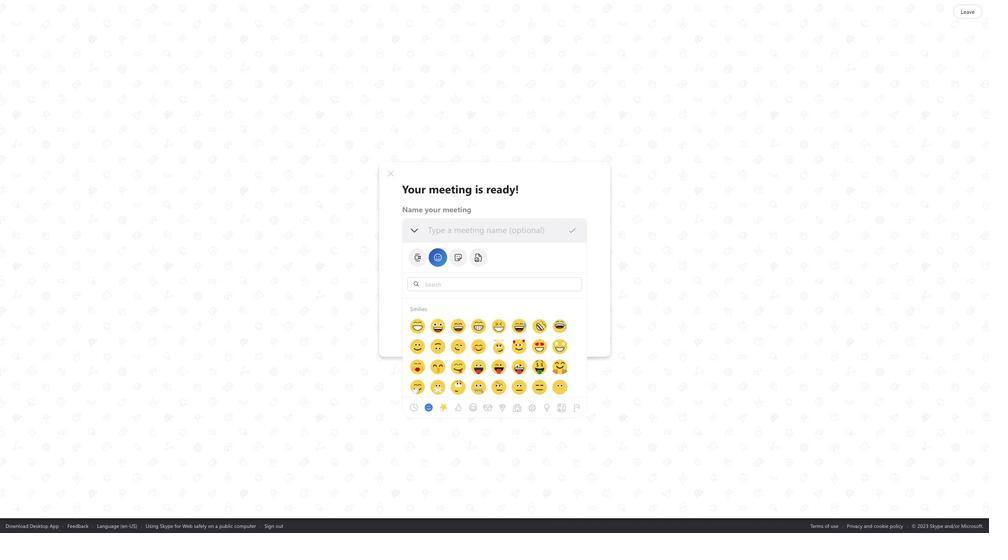 Task type: locate. For each thing, give the bounding box(es) containing it.
terms of use
[[810, 523, 838, 530]]

on
[[208, 523, 214, 530]]

computer
[[234, 523, 256, 530]]

web
[[182, 523, 193, 530]]

of
[[825, 523, 829, 530]]

feedback link
[[67, 523, 89, 530]]

language (en-us) link
[[97, 523, 137, 530]]

1 vertical spatial tab list
[[406, 385, 613, 431]]

us)
[[130, 523, 137, 530]]

cookie
[[874, 523, 888, 530]]

language (en-us)
[[97, 523, 137, 530]]

policy
[[890, 523, 903, 530]]

tab list
[[407, 247, 580, 268], [406, 385, 613, 431]]

using skype for web safely on a public computer link
[[146, 523, 256, 530]]

desktop
[[30, 523, 48, 530]]

sign
[[264, 523, 274, 530]]

a
[[215, 523, 218, 530]]

sign out link
[[264, 523, 283, 530]]

download
[[6, 523, 28, 530]]

safely
[[194, 523, 207, 530]]



Task type: vqa. For each thing, say whether or not it's contained in the screenshot.
left Groups,
no



Task type: describe. For each thing, give the bounding box(es) containing it.
app
[[50, 523, 59, 530]]

using skype for web safely on a public computer
[[146, 523, 256, 530]]

(en-
[[120, 523, 130, 530]]

download desktop app
[[6, 523, 59, 530]]

language
[[97, 523, 119, 530]]

sign out
[[264, 523, 283, 530]]

terms
[[810, 523, 824, 530]]

privacy
[[847, 523, 863, 530]]

for
[[175, 523, 181, 530]]

using
[[146, 523, 158, 530]]

Type a meeting name (optional) text field
[[428, 225, 568, 235]]

skype
[[160, 523, 173, 530]]

0 vertical spatial tab list
[[407, 247, 580, 268]]

feedback
[[67, 523, 89, 530]]

and
[[864, 523, 872, 530]]

download desktop app link
[[6, 523, 59, 530]]

use
[[831, 523, 838, 530]]

out
[[276, 523, 283, 530]]

public
[[219, 523, 233, 530]]

terms of use link
[[810, 523, 838, 530]]

privacy and cookie policy link
[[847, 523, 903, 530]]

privacy and cookie policy
[[847, 523, 903, 530]]

Search text field
[[422, 280, 579, 288]]



